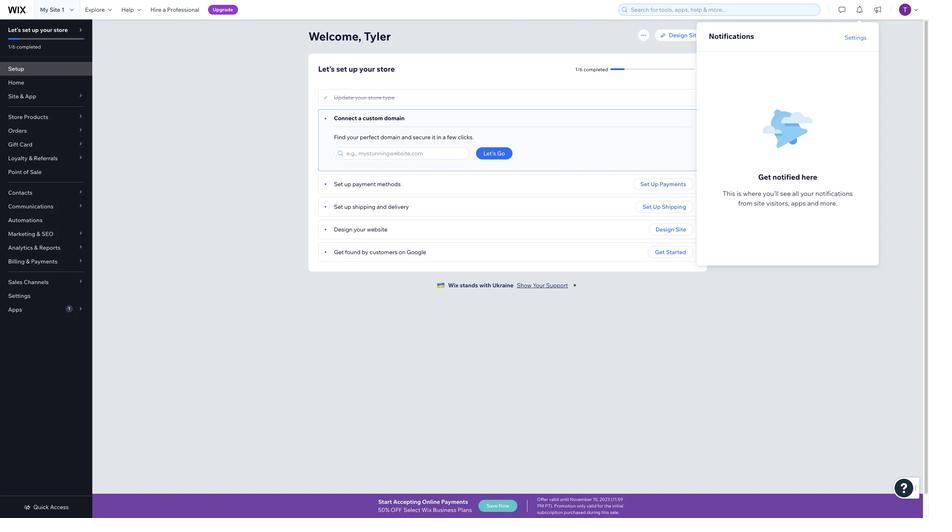 Task type: vqa. For each thing, say whether or not it's contained in the screenshot.
03:19 PM
no



Task type: describe. For each thing, give the bounding box(es) containing it.
billing & payments button
[[0, 255, 92, 269]]

sale
[[30, 169, 42, 176]]

explore
[[85, 6, 105, 13]]

welcome,
[[309, 29, 362, 43]]

marketing
[[8, 230, 35, 238]]

plans
[[458, 507, 472, 514]]

point of sale link
[[0, 165, 92, 179]]

my
[[40, 6, 48, 13]]

15,
[[593, 497, 599, 503]]

billing
[[8, 258, 25, 265]]

point of sale
[[8, 169, 42, 176]]

1 horizontal spatial 1/6
[[576, 66, 583, 72]]

set up payments
[[641, 181, 687, 188]]

settings for settings button
[[845, 34, 867, 41]]

show your support button
[[517, 282, 568, 289]]

point
[[8, 169, 22, 176]]

help
[[121, 6, 134, 13]]

save now button
[[479, 500, 518, 512]]

billing & payments
[[8, 258, 58, 265]]

get found by customers on google
[[334, 249, 427, 256]]

and inside 'this is where you'll see all your notifications from site visitors, apps and more.'
[[808, 199, 819, 207]]

until
[[560, 497, 569, 503]]

up up update in the top left of the page
[[349, 64, 358, 74]]

0 vertical spatial design site
[[669, 32, 700, 39]]

upgrade
[[213, 6, 233, 13]]

loyalty
[[8, 155, 28, 162]]

automations link
[[0, 213, 92, 227]]

site inside popup button
[[8, 93, 19, 100]]

hire a professional
[[151, 6, 200, 13]]

quick access
[[33, 504, 69, 511]]

go
[[497, 150, 505, 157]]

site right my
[[50, 6, 60, 13]]

save
[[487, 503, 498, 509]]

sales channels button
[[0, 275, 92, 289]]

contacts button
[[0, 186, 92, 200]]

settings button
[[845, 34, 867, 41]]

start accepting online payments 50% off select wix business plans
[[378, 499, 472, 514]]

payment
[[353, 181, 376, 188]]

get for get notified here
[[759, 173, 771, 182]]

payments inside start accepting online payments 50% off select wix business plans
[[442, 499, 468, 506]]

1 vertical spatial let's set up your store
[[318, 64, 395, 74]]

2 horizontal spatial a
[[443, 134, 446, 141]]

set for set up shipping and delivery
[[334, 203, 343, 211]]

your up update your store type
[[360, 64, 375, 74]]

set for set up shipping
[[643, 203, 652, 211]]

0 horizontal spatial and
[[377, 203, 387, 211]]

delivery
[[388, 203, 409, 211]]

my site 1
[[40, 6, 64, 13]]

Search for tools, apps, help & more... field
[[629, 4, 818, 15]]

reports
[[39, 244, 60, 252]]

pm
[[537, 504, 544, 509]]

marketing & seo
[[8, 230, 54, 238]]

notified
[[773, 173, 801, 182]]

wix inside start accepting online payments 50% off select wix business plans
[[422, 507, 432, 514]]

by
[[362, 249, 369, 256]]

let's set up your store inside 'sidebar' element
[[8, 26, 68, 34]]

only
[[577, 504, 586, 509]]

site inside 'button'
[[676, 226, 687, 233]]

update your store type
[[334, 94, 395, 101]]

seo
[[42, 230, 54, 238]]

design site link
[[655, 29, 707, 41]]

select
[[404, 507, 421, 514]]

type
[[383, 94, 395, 101]]

connect a custom domain
[[334, 115, 405, 122]]

show
[[517, 282, 532, 289]]

contacts
[[8, 189, 32, 196]]

site left the notifications
[[689, 32, 700, 39]]

this
[[602, 510, 609, 516]]

hire
[[151, 6, 162, 13]]

& for loyalty
[[29, 155, 33, 162]]

set inside 'sidebar' element
[[22, 26, 31, 34]]

purchased
[[564, 510, 586, 516]]

design site button
[[649, 224, 694, 236]]

0 horizontal spatial 1
[[62, 6, 64, 13]]

completed inside 'sidebar' element
[[17, 44, 41, 50]]

orders
[[8, 127, 27, 134]]

from
[[739, 199, 753, 207]]

automations
[[8, 217, 43, 224]]

1 horizontal spatial and
[[402, 134, 412, 141]]

1 vertical spatial let's
[[318, 64, 335, 74]]

few
[[447, 134, 457, 141]]

started
[[666, 249, 687, 256]]

accepting
[[393, 499, 421, 506]]

your right update in the top left of the page
[[355, 94, 367, 101]]

stands
[[460, 282, 478, 289]]

& for analytics
[[34, 244, 38, 252]]

shipping
[[353, 203, 376, 211]]

up for shipping
[[653, 203, 661, 211]]

payments for set up payments
[[660, 181, 687, 188]]

let's inside button
[[484, 150, 496, 157]]

sales
[[8, 279, 23, 286]]

up left shipping
[[345, 203, 351, 211]]

with
[[480, 282, 492, 289]]

apps
[[8, 306, 22, 314]]

set up shipping and delivery
[[334, 203, 409, 211]]

set up shipping
[[643, 203, 687, 211]]

store products button
[[0, 110, 92, 124]]

perfect
[[360, 134, 379, 141]]

november
[[570, 497, 592, 503]]

professional
[[167, 6, 200, 13]]

orders button
[[0, 124, 92, 138]]

this is where you'll see all your notifications from site visitors, apps and more.
[[723, 190, 853, 207]]

referrals
[[34, 155, 58, 162]]

domain for custom
[[384, 115, 405, 122]]

a for professional
[[163, 6, 166, 13]]

2 vertical spatial store
[[368, 94, 382, 101]]

clicks.
[[458, 134, 474, 141]]

hire a professional link
[[146, 0, 204, 19]]

see
[[781, 190, 791, 198]]

your inside 'this is where you'll see all your notifications from site visitors, apps and more.'
[[801, 190, 814, 198]]

1 vertical spatial store
[[377, 64, 395, 74]]

online
[[422, 499, 440, 506]]

for
[[598, 504, 604, 509]]

2023
[[600, 497, 610, 503]]

1 vertical spatial 1/6 completed
[[576, 66, 608, 72]]



Task type: locate. For each thing, give the bounding box(es) containing it.
quick
[[33, 504, 49, 511]]

1 horizontal spatial let's set up your store
[[318, 64, 395, 74]]

let's left go
[[484, 150, 496, 157]]

on
[[399, 249, 406, 256]]

let's up setup
[[8, 26, 21, 34]]

0 horizontal spatial a
[[163, 6, 166, 13]]

your
[[40, 26, 52, 34], [360, 64, 375, 74], [355, 94, 367, 101], [347, 134, 359, 141], [801, 190, 814, 198], [354, 226, 366, 233]]

settings
[[845, 34, 867, 41], [8, 292, 31, 300]]

wix left stands
[[448, 282, 459, 289]]

& inside "dropdown button"
[[29, 155, 33, 162]]

wix down online
[[422, 507, 432, 514]]

completed
[[17, 44, 41, 50], [584, 66, 608, 72]]

get left found
[[334, 249, 344, 256]]

welcome, tyler
[[309, 29, 391, 43]]

the
[[605, 504, 612, 509]]

0 horizontal spatial get
[[334, 249, 344, 256]]

0 vertical spatial domain
[[384, 115, 405, 122]]

up
[[32, 26, 39, 34], [349, 64, 358, 74], [345, 181, 351, 188], [345, 203, 351, 211]]

let's go
[[484, 150, 505, 157]]

where
[[743, 190, 762, 198]]

& for site
[[20, 93, 24, 100]]

2 vertical spatial let's
[[484, 150, 496, 157]]

tyler
[[364, 29, 391, 43]]

design your website
[[334, 226, 388, 233]]

0 vertical spatial payments
[[660, 181, 687, 188]]

set
[[334, 181, 343, 188], [641, 181, 650, 188], [334, 203, 343, 211], [643, 203, 652, 211]]

up up setup link
[[32, 26, 39, 34]]

1 vertical spatial 1/6
[[576, 66, 583, 72]]

get for get found by customers on google
[[334, 249, 344, 256]]

1 vertical spatial a
[[359, 115, 362, 122]]

1 horizontal spatial 1
[[68, 306, 70, 312]]

settings link
[[0, 289, 92, 303]]

up left shipping
[[653, 203, 661, 211]]

& left seo at the left top
[[37, 230, 40, 238]]

& for billing
[[26, 258, 30, 265]]

design inside 'button'
[[656, 226, 675, 233]]

marketing & seo button
[[0, 227, 92, 241]]

loyalty & referrals button
[[0, 152, 92, 165]]

it
[[432, 134, 436, 141]]

& for marketing
[[37, 230, 40, 238]]

1 horizontal spatial valid
[[587, 504, 597, 509]]

initial
[[613, 504, 624, 509]]

sales channels
[[8, 279, 49, 286]]

2 horizontal spatial get
[[759, 173, 771, 182]]

google
[[407, 249, 427, 256]]

0 vertical spatial 1/6
[[8, 44, 15, 50]]

&
[[20, 93, 24, 100], [29, 155, 33, 162], [37, 230, 40, 238], [34, 244, 38, 252], [26, 258, 30, 265]]

get up you'll
[[759, 173, 771, 182]]

0 vertical spatial 1/6 completed
[[8, 44, 41, 50]]

0 horizontal spatial wix
[[422, 507, 432, 514]]

website
[[367, 226, 388, 233]]

0 horizontal spatial payments
[[31, 258, 58, 265]]

0 horizontal spatial settings
[[8, 292, 31, 300]]

let's set up your store up update your store type
[[318, 64, 395, 74]]

0 horizontal spatial valid
[[549, 497, 559, 503]]

products
[[24, 113, 48, 121]]

let's inside 'sidebar' element
[[8, 26, 21, 34]]

0 horizontal spatial 1/6
[[8, 44, 15, 50]]

& right billing
[[26, 258, 30, 265]]

and left delivery
[[377, 203, 387, 211]]

set up update in the top left of the page
[[336, 64, 347, 74]]

0 horizontal spatial 1/6 completed
[[8, 44, 41, 50]]

domain for perfect
[[381, 134, 401, 141]]

set
[[22, 26, 31, 34], [336, 64, 347, 74]]

setup link
[[0, 62, 92, 76]]

up inside 'sidebar' element
[[32, 26, 39, 34]]

upgrade button
[[208, 5, 238, 15]]

payments inside set up payments button
[[660, 181, 687, 188]]

design site inside 'button'
[[656, 226, 687, 233]]

business
[[433, 507, 457, 514]]

up up set up shipping button
[[651, 181, 659, 188]]

1 vertical spatial valid
[[587, 504, 597, 509]]

let's up update in the top left of the page
[[318, 64, 335, 74]]

offer
[[537, 497, 548, 503]]

analytics & reports
[[8, 244, 60, 252]]

shipping
[[662, 203, 687, 211]]

1 horizontal spatial a
[[359, 115, 362, 122]]

ukraine
[[493, 282, 514, 289]]

a left custom
[[359, 115, 362, 122]]

domain
[[384, 115, 405, 122], [381, 134, 401, 141]]

get for get started
[[655, 249, 665, 256]]

app
[[25, 93, 36, 100]]

start
[[378, 499, 392, 506]]

card
[[20, 141, 32, 148]]

1 vertical spatial completed
[[584, 66, 608, 72]]

1 horizontal spatial payments
[[442, 499, 468, 506]]

1 horizontal spatial set
[[336, 64, 347, 74]]

of
[[23, 169, 29, 176]]

up for payments
[[651, 181, 659, 188]]

store down my site 1 at left
[[54, 26, 68, 34]]

off
[[391, 507, 402, 514]]

1/6 inside 'sidebar' element
[[8, 44, 15, 50]]

subscription
[[537, 510, 563, 516]]

store inside 'sidebar' element
[[54, 26, 68, 34]]

your
[[533, 282, 545, 289]]

sale.
[[610, 510, 620, 516]]

1 vertical spatial set
[[336, 64, 347, 74]]

site up started
[[676, 226, 687, 233]]

notifications
[[709, 32, 755, 41]]

all
[[793, 190, 799, 198]]

1 vertical spatial payments
[[31, 258, 58, 265]]

1 vertical spatial 1
[[68, 306, 70, 312]]

set up payment methods
[[334, 181, 401, 188]]

0 horizontal spatial set
[[22, 26, 31, 34]]

set up shipping button
[[636, 201, 694, 213]]

and right apps
[[808, 199, 819, 207]]

1 horizontal spatial completed
[[584, 66, 608, 72]]

promotion
[[554, 504, 576, 509]]

domain right the perfect
[[381, 134, 401, 141]]

your left website
[[354, 226, 366, 233]]

1 right my
[[62, 6, 64, 13]]

e.g., mystunningwebsite.com field
[[344, 148, 467, 159]]

pt).
[[545, 504, 553, 509]]

2 vertical spatial a
[[443, 134, 446, 141]]

0 horizontal spatial completed
[[17, 44, 41, 50]]

0 vertical spatial let's set up your store
[[8, 26, 68, 34]]

a
[[163, 6, 166, 13], [359, 115, 362, 122], [443, 134, 446, 141]]

0 vertical spatial set
[[22, 26, 31, 34]]

1 vertical spatial design site
[[656, 226, 687, 233]]

0 vertical spatial settings
[[845, 34, 867, 41]]

during
[[587, 510, 601, 516]]

1 down settings 'link'
[[68, 306, 70, 312]]

valid
[[549, 497, 559, 503], [587, 504, 597, 509]]

payments inside 'billing & payments' popup button
[[31, 258, 58, 265]]

payments down analytics & reports popup button
[[31, 258, 58, 265]]

1 horizontal spatial settings
[[845, 34, 867, 41]]

0 vertical spatial let's
[[8, 26, 21, 34]]

& left reports
[[34, 244, 38, 252]]

1 vertical spatial up
[[653, 203, 661, 211]]

2 horizontal spatial payments
[[660, 181, 687, 188]]

2 horizontal spatial let's
[[484, 150, 496, 157]]

gift
[[8, 141, 18, 148]]

& inside popup button
[[34, 244, 38, 252]]

settings for settings 'link'
[[8, 292, 31, 300]]

store
[[54, 26, 68, 34], [377, 64, 395, 74], [368, 94, 382, 101]]

design
[[669, 32, 688, 39], [334, 226, 353, 233], [656, 226, 675, 233]]

wix
[[448, 282, 459, 289], [422, 507, 432, 514]]

find your perfect domain and secure it in a few clicks.
[[334, 134, 474, 141]]

get left started
[[655, 249, 665, 256]]

get started button
[[648, 246, 694, 258]]

site down home at the top of the page
[[8, 93, 19, 100]]

payments up business
[[442, 499, 468, 506]]

communications
[[8, 203, 53, 210]]

up left the payment
[[345, 181, 351, 188]]

methods
[[377, 181, 401, 188]]

1 horizontal spatial 1/6 completed
[[576, 66, 608, 72]]

set for set up payments
[[641, 181, 650, 188]]

site
[[50, 6, 60, 13], [689, 32, 700, 39], [8, 93, 19, 100], [676, 226, 687, 233]]

your right all on the right top
[[801, 190, 814, 198]]

payments for billing & payments
[[31, 258, 58, 265]]

store up type
[[377, 64, 395, 74]]

a right in
[[443, 134, 446, 141]]

a right hire
[[163, 6, 166, 13]]

store left type
[[368, 94, 382, 101]]

gift card
[[8, 141, 32, 148]]

settings inside settings 'link'
[[8, 292, 31, 300]]

0 vertical spatial a
[[163, 6, 166, 13]]

2 horizontal spatial and
[[808, 199, 819, 207]]

support
[[546, 282, 568, 289]]

let's go button
[[476, 147, 513, 160]]

your down my
[[40, 26, 52, 34]]

1 horizontal spatial let's
[[318, 64, 335, 74]]

valid up the during
[[587, 504, 597, 509]]

set for set up payment methods
[[334, 181, 343, 188]]

& left app
[[20, 93, 24, 100]]

let's set up your store down my
[[8, 26, 68, 34]]

your inside 'sidebar' element
[[40, 26, 52, 34]]

1 vertical spatial domain
[[381, 134, 401, 141]]

1 horizontal spatial get
[[655, 249, 665, 256]]

1 horizontal spatial wix
[[448, 282, 459, 289]]

now
[[499, 503, 510, 509]]

0 horizontal spatial let's
[[8, 26, 21, 34]]

& inside popup button
[[26, 258, 30, 265]]

0 vertical spatial 1
[[62, 6, 64, 13]]

domain up find your perfect domain and secure it in a few clicks.
[[384, 115, 405, 122]]

in
[[437, 134, 442, 141]]

0 horizontal spatial let's set up your store
[[8, 26, 68, 34]]

communications button
[[0, 200, 92, 213]]

a for custom
[[359, 115, 362, 122]]

1/6 completed inside 'sidebar' element
[[8, 44, 41, 50]]

0 vertical spatial wix
[[448, 282, 459, 289]]

1 vertical spatial wix
[[422, 507, 432, 514]]

home
[[8, 79, 24, 86]]

2 vertical spatial payments
[[442, 499, 468, 506]]

1 inside 'sidebar' element
[[68, 306, 70, 312]]

site & app
[[8, 93, 36, 100]]

50%
[[378, 507, 390, 514]]

and left secure
[[402, 134, 412, 141]]

& right loyalty
[[29, 155, 33, 162]]

payments
[[660, 181, 687, 188], [31, 258, 58, 265], [442, 499, 468, 506]]

get inside button
[[655, 249, 665, 256]]

0 vertical spatial store
[[54, 26, 68, 34]]

setup
[[8, 65, 24, 73]]

valid up 'pt).' in the bottom right of the page
[[549, 497, 559, 503]]

set up setup
[[22, 26, 31, 34]]

0 vertical spatial up
[[651, 181, 659, 188]]

your right the find
[[347, 134, 359, 141]]

payments up shipping
[[660, 181, 687, 188]]

save now
[[487, 503, 510, 509]]

0 vertical spatial valid
[[549, 497, 559, 503]]

0 vertical spatial completed
[[17, 44, 41, 50]]

sidebar element
[[0, 19, 92, 519]]

1 vertical spatial settings
[[8, 292, 31, 300]]



